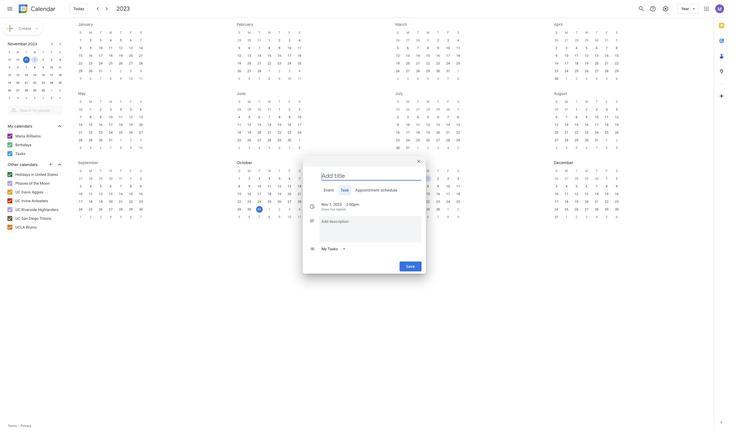 Task type: vqa. For each thing, say whether or not it's contained in the screenshot.


Task type: describe. For each thing, give the bounding box(es) containing it.
march 9 element
[[276, 76, 283, 82]]

23 inside may grid
[[99, 131, 103, 135]]

28 for '28' element above july 5 element
[[267, 138, 271, 142]]

f for december
[[606, 169, 608, 173]]

november grid
[[393, 167, 463, 221]]

february 2 element
[[117, 68, 124, 74]]

march 26 element
[[553, 37, 560, 44]]

20 inside july grid
[[436, 131, 440, 135]]

14 element down august 31 element on the left top of page
[[117, 191, 124, 198]]

nov
[[322, 203, 328, 207]]

4 inside october 4 element
[[110, 215, 112, 219]]

october 31 element
[[415, 176, 421, 182]]

row containing 14
[[76, 121, 146, 129]]

14 element down 'may 31' element
[[266, 122, 273, 128]]

14 element down february 28 element
[[415, 52, 421, 59]]

24 inside november 2023 grid
[[50, 81, 53, 84]]

february 28 element
[[415, 37, 421, 44]]

w for march
[[427, 31, 429, 35]]

december 5 element for 26
[[23, 95, 30, 102]]

september grid
[[76, 167, 146, 221]]

11 inside april grid
[[575, 54, 578, 58]]

27 right march 26 element
[[565, 38, 568, 42]]

my
[[8, 124, 13, 129]]

row containing 13
[[551, 121, 622, 129]]

27 right february 26 element
[[406, 38, 410, 42]]

27 element up the april 3 element
[[405, 68, 411, 74]]

september 5 element
[[573, 145, 580, 151]]

15 inside february grid
[[267, 54, 271, 58]]

maria
[[15, 134, 25, 138]]

14 inside july grid
[[446, 123, 450, 127]]

28 for '28' element on top of june 4 element
[[79, 138, 82, 142]]

21 for 21 element over "march 7" element
[[257, 62, 261, 65]]

row containing 21
[[76, 129, 146, 137]]

Add title text field
[[322, 172, 422, 180]]

june 29 element
[[435, 106, 441, 113]]

july 7 element
[[286, 145, 293, 151]]

august
[[554, 91, 567, 96]]

14 element down july 31 element
[[563, 122, 570, 128]]

march 11 element
[[296, 76, 303, 82]]

13 inside the august grid
[[555, 123, 558, 127]]

october 31, today element
[[23, 57, 30, 63]]

28 element up october 5 element
[[117, 206, 124, 213]]

23 inside april grid
[[555, 69, 558, 73]]

5 inside july 5 element
[[268, 146, 270, 150]]

18 inside "march" grid
[[456, 54, 460, 58]]

5 inside june 5 element
[[90, 146, 92, 150]]

uc riverside highlanders
[[15, 208, 58, 212]]

9 inside december grid
[[616, 185, 618, 189]]

21 for 21 element over july 5 element
[[267, 131, 271, 135]]

10 inside the august grid
[[595, 115, 598, 119]]

17 element inside november 2023 grid
[[48, 72, 55, 79]]

row group for february
[[234, 37, 305, 83]]

november 3 element
[[286, 206, 293, 213]]

21 for 21 element over august 4 element
[[446, 131, 450, 135]]

row group for december
[[551, 175, 622, 221]]

21 element up september 4 element
[[563, 129, 570, 136]]

november 9 element
[[276, 214, 283, 221]]

28 element up search for people 'text box'
[[23, 87, 30, 94]]

calendars for other calendars
[[20, 162, 38, 167]]

calendar element
[[18, 3, 55, 15]]

0 horizontal spatial december 1 element
[[48, 87, 55, 94]]

november 7 element
[[256, 214, 263, 221]]

0 horizontal spatial 2023
[[28, 41, 37, 46]]

16 inside november grid
[[436, 192, 440, 196]]

4 inside july 4 element
[[258, 146, 260, 150]]

28 for '28' element above the april 4 element
[[416, 69, 420, 73]]

august 27 element
[[77, 176, 84, 182]]

27 element up june 3 element
[[138, 129, 144, 136]]

22 inside "march" grid
[[426, 62, 430, 65]]

24 inside "march" grid
[[446, 62, 450, 65]]

28 for '28' element on top of october 5 element
[[119, 208, 123, 212]]

14 inside september grid
[[119, 192, 123, 196]]

17 inside may grid
[[109, 123, 113, 127]]

march 29 element
[[583, 37, 590, 44]]

row group for august
[[551, 106, 622, 152]]

february 5 element
[[77, 76, 84, 82]]

5 inside the march 5 'element'
[[238, 77, 240, 81]]

20 inside october "grid"
[[288, 192, 291, 196]]

25 inside june grid
[[237, 138, 241, 142]]

january 6 element
[[613, 214, 620, 221]]

2 vertical spatial 2023
[[333, 203, 342, 207]]

december 5 element for 29
[[415, 214, 421, 221]]

december 7 element for 1
[[435, 214, 441, 221]]

w for february
[[268, 31, 271, 35]]

january 31 element
[[256, 37, 263, 44]]

21 for 21 element on top of may 5 element
[[605, 62, 609, 65]]

calendar heading
[[30, 5, 55, 13]]

terms
[[8, 425, 17, 428]]

14 element inside april grid
[[603, 52, 610, 59]]

schedule
[[381, 188, 397, 193]]

august 31 element
[[117, 176, 124, 182]]

riverside
[[21, 208, 37, 212]]

february 9 element
[[117, 76, 124, 82]]

27 element up august 3 element
[[435, 137, 441, 144]]

december
[[554, 160, 573, 165]]

april 30 element
[[77, 106, 84, 113]]

1 cell for 8
[[423, 175, 433, 183]]

12 inside the august grid
[[615, 115, 619, 119]]

23 inside january grid
[[89, 62, 92, 65]]

22 element inside june grid
[[276, 129, 283, 136]]

28 for '28' element over february 4 element at the left top of the page
[[139, 62, 143, 65]]

31 element left january 1 element
[[553, 214, 560, 221]]

13 inside may grid
[[139, 115, 143, 119]]

november 2023
[[8, 41, 37, 46]]

calendars for my calendars
[[14, 124, 32, 129]]

repeat
[[336, 208, 346, 212]]

july 31 element
[[563, 106, 570, 113]]

22 inside october "grid"
[[237, 200, 241, 204]]

28 for '28' element on top of january 4 element
[[595, 208, 598, 212]]

december 7 element for 28
[[40, 95, 46, 102]]

march grid
[[393, 29, 463, 83]]

20 inside december grid
[[585, 200, 588, 204]]

3 inside june 3 element
[[140, 138, 142, 142]]

13 inside "march" grid
[[406, 54, 410, 58]]

28 for june 28 element on the top right
[[426, 108, 430, 112]]

22 element inside july grid
[[455, 129, 461, 136]]

28 element up may 5 element
[[603, 68, 610, 74]]

november 6 element
[[246, 214, 253, 221]]

ucla
[[15, 225, 25, 230]]

31 element up february 7 element
[[97, 68, 104, 74]]

19 inside september grid
[[99, 200, 103, 204]]

22 inside november 2023 grid
[[33, 81, 36, 84]]

7 inside the "june 7" element
[[110, 146, 112, 150]]

18 inside april grid
[[575, 62, 578, 65]]

january 30 element
[[246, 37, 253, 44]]

1 horizontal spatial tab list
[[714, 18, 729, 415]]

13 inside october "grid"
[[288, 185, 291, 189]]

22 inside june grid
[[278, 131, 281, 135]]

21 element up february 4 element at the left top of the page
[[138, 52, 144, 59]]

29 inside january grid
[[79, 69, 82, 73]]

holidays
[[15, 173, 30, 177]]

17 inside october "grid"
[[257, 192, 261, 196]]

august 29 element
[[97, 176, 104, 182]]

march 2 element
[[276, 68, 283, 74]]

does
[[322, 208, 329, 212]]

may 4 element
[[593, 76, 600, 82]]

july 8 element
[[296, 145, 303, 151]]

uc for uc irvine anteaters
[[15, 199, 20, 203]]

10 inside november grid
[[446, 185, 450, 189]]

uc irvine anteaters
[[15, 199, 48, 203]]

december grid
[[551, 167, 622, 221]]

28 element up september 4 element
[[563, 137, 570, 144]]

24 inside may grid
[[109, 131, 113, 135]]

25 inside february grid
[[298, 62, 301, 65]]

july 5 element
[[266, 145, 273, 151]]

19 inside november 2023 grid
[[8, 81, 11, 84]]

31 element up the "june 7" element on the top of the page
[[107, 137, 114, 144]]

september 3 element
[[553, 145, 560, 151]]

8 inside april grid
[[616, 46, 618, 50]]

june 10 element
[[138, 145, 144, 151]]

the
[[33, 181, 39, 186]]

june 27 element
[[415, 106, 421, 113]]

october 5 element
[[117, 214, 124, 221]]

october
[[237, 160, 252, 165]]

28 for the august 28 element
[[89, 177, 92, 181]]

21 element up january 4 element
[[593, 199, 600, 205]]

february 6 element
[[87, 76, 94, 82]]

0 vertical spatial december 2 element
[[57, 87, 63, 94]]

12 inside may grid
[[129, 115, 133, 119]]

28 element up november 4 element
[[296, 199, 303, 205]]

united
[[35, 173, 46, 177]]

31 inside october "grid"
[[257, 208, 261, 212]]

14 element up november 4 element
[[296, 183, 303, 190]]

27 up may 4 element
[[595, 69, 598, 73]]

may 30 element
[[256, 106, 263, 113]]

w for september
[[109, 169, 112, 173]]

june grid
[[234, 98, 305, 152]]

december 3 element for 26
[[6, 95, 13, 102]]

may 28 element
[[236, 106, 243, 113]]

july 4 element
[[256, 145, 263, 151]]

–
[[18, 425, 20, 428]]

march 5 element
[[236, 76, 243, 82]]

december 6 element for 27
[[31, 95, 38, 102]]

tritons
[[40, 217, 51, 221]]

31 element up april 7 element
[[445, 68, 451, 74]]

15 inside may grid
[[89, 123, 92, 127]]

19 inside december grid
[[575, 200, 578, 204]]

21 element down october 31, today "element" at the top
[[23, 80, 30, 86]]

today button
[[70, 2, 88, 15]]

27 up the april 3 element
[[406, 69, 410, 73]]

2:00pm
[[346, 203, 359, 207]]

m for september
[[89, 169, 92, 173]]

february 7 element
[[97, 76, 104, 82]]

june
[[237, 91, 246, 96]]

f for october
[[289, 169, 290, 173]]

12 inside july grid
[[426, 123, 430, 127]]

other calendars
[[8, 162, 38, 167]]

22 inside may grid
[[89, 131, 92, 135]]

march 31 element
[[603, 37, 610, 44]]

terms – privacy
[[8, 425, 31, 428]]

in
[[31, 173, 34, 177]]

m for february
[[248, 31, 251, 35]]

22 element inside september grid
[[128, 199, 134, 205]]

21 element up the april 4 element
[[415, 60, 421, 67]]

27 inside october "grid"
[[288, 200, 291, 204]]

may 1 element
[[563, 76, 570, 82]]

october 1 element
[[77, 214, 84, 221]]

row containing 20
[[551, 129, 622, 137]]

f for april
[[606, 31, 608, 35]]

my calendars
[[8, 124, 32, 129]]

27 element up march 6 element
[[246, 68, 253, 74]]

may 3 element
[[583, 76, 590, 82]]

Search for people text field
[[11, 106, 59, 115]]

holidays in united states
[[15, 173, 58, 177]]

w for april
[[585, 31, 588, 35]]

january 29 element
[[236, 37, 243, 44]]

september 1 element
[[603, 137, 610, 144]]

october 29 element for s
[[6, 57, 13, 63]]

june 25 element
[[395, 106, 401, 113]]

m for april
[[565, 31, 568, 35]]

july grid
[[393, 98, 463, 152]]

june 4 element
[[77, 145, 84, 151]]

31 inside february grid
[[257, 38, 261, 42]]

14 element down january 31 element in the top left of the page
[[256, 52, 263, 59]]

26 inside october "grid"
[[278, 200, 281, 204]]

28 element up february 4 element at the left top of the page
[[138, 60, 144, 67]]

27 right june 26 element
[[416, 108, 420, 112]]

december 8 element for 2
[[445, 214, 451, 221]]

w for august
[[585, 100, 588, 104]]

april 7 element
[[445, 76, 451, 82]]

25 inside december grid
[[565, 208, 568, 212]]

row containing 18
[[234, 129, 305, 137]]

20 inside september grid
[[109, 200, 113, 204]]

appointment
[[355, 188, 380, 193]]

20 inside april grid
[[595, 62, 598, 65]]

23 inside october "grid"
[[247, 200, 251, 204]]

event
[[324, 188, 334, 193]]

14 inside "march" grid
[[416, 54, 420, 58]]

11 inside 'element'
[[139, 77, 143, 81]]

add other calendars image
[[48, 162, 53, 167]]

january 2 element
[[573, 214, 580, 221]]

5 element
[[395, 183, 401, 190]]

11 inside december grid
[[565, 192, 568, 196]]

w inside november grid
[[427, 169, 429, 173]]

w for december
[[585, 169, 588, 173]]

25 inside april grid
[[575, 69, 578, 73]]

january 3 element
[[583, 214, 590, 221]]

row group for january
[[76, 37, 146, 83]]

27 up october 4 element
[[109, 208, 113, 212]]

maria williams
[[15, 134, 41, 138]]

does not repeat
[[322, 208, 346, 212]]

march 1 element
[[266, 68, 273, 74]]

october 29 element for w
[[395, 176, 401, 182]]

april
[[554, 22, 563, 27]]

march
[[395, 22, 407, 27]]

january 1 element
[[563, 214, 570, 221]]

june 2 element
[[128, 137, 134, 144]]

appointment schedule button
[[353, 185, 400, 195]]

14 inside february grid
[[257, 54, 261, 58]]

16 inside july grid
[[396, 131, 400, 135]]

september
[[78, 160, 99, 165]]

1 cell for 7
[[31, 56, 39, 64]]

11 inside "march" grid
[[456, 46, 460, 50]]

september 6 element
[[583, 145, 590, 151]]

march 4 element
[[296, 68, 303, 74]]

june 7 element
[[107, 145, 114, 151]]

uc san diego tritons
[[15, 217, 51, 221]]

birthdays
[[15, 143, 32, 147]]

july 2 element
[[236, 145, 243, 151]]

27 element up september 3 element
[[553, 137, 560, 144]]

27 inside the august grid
[[555, 138, 558, 142]]

may grid
[[76, 98, 146, 152]]

terms link
[[8, 425, 17, 428]]

18 inside november 2023 grid
[[59, 74, 62, 77]]

13 inside november 2023 grid
[[16, 74, 19, 77]]

aggies
[[32, 190, 43, 195]]

states
[[47, 173, 58, 177]]

f for september
[[130, 169, 132, 173]]

settings menu image
[[662, 5, 669, 12]]

21 element up november 4 element
[[296, 191, 303, 198]]

august grid
[[551, 98, 622, 152]]

28 for '28' element on top of september 4 element
[[565, 138, 568, 142]]

19 inside october "grid"
[[278, 192, 281, 196]]

november 27 element
[[563, 176, 570, 182]]

m for october
[[248, 169, 251, 173]]

27 up january 3 element
[[585, 208, 588, 212]]

14 inside may grid
[[79, 123, 82, 127]]

7 inside february 7 element
[[100, 77, 102, 81]]

1 vertical spatial december 2 element
[[455, 206, 461, 213]]

uc for uc san diego tritons
[[15, 217, 20, 221]]

november 26 element
[[553, 176, 560, 182]]

21 for 21 element above june 4 element
[[79, 131, 82, 135]]

other
[[8, 162, 19, 167]]

27 left the august 28 element
[[79, 177, 82, 181]]

31 inside "march" grid
[[446, 69, 450, 73]]

11 inside june grid
[[237, 123, 241, 127]]

27 inside january grid
[[129, 62, 133, 65]]

march 28 element
[[573, 37, 580, 44]]

may 31 element
[[266, 106, 273, 113]]

december 4 element for 26
[[15, 95, 21, 102]]

davis
[[21, 190, 31, 195]]

23 inside november 2023 grid
[[42, 81, 45, 84]]

27 element up november 3 element
[[286, 199, 293, 205]]

appointment schedule
[[355, 188, 397, 193]]

august 28 element
[[87, 176, 94, 182]]

december 3 element for 29
[[395, 214, 401, 221]]

february 11 element
[[138, 76, 144, 82]]

21 for 21 element above february 4 element at the left top of the page
[[139, 54, 143, 58]]

san
[[21, 217, 28, 221]]

privacy link
[[21, 425, 31, 428]]

create
[[19, 26, 31, 31]]

17 inside november grid
[[446, 192, 450, 196]]

july 3 element
[[246, 145, 253, 151]]

23 inside september grid
[[139, 200, 143, 204]]

22 element inside "march" grid
[[425, 60, 431, 67]]

11 inside may grid
[[119, 115, 123, 119]]

28 for '28' element over may 5 element
[[605, 69, 609, 73]]

october 30 element for s
[[15, 57, 21, 63]]

22 inside november grid
[[426, 200, 430, 204]]

december 6 element for 30
[[425, 214, 431, 221]]

bruins
[[26, 225, 37, 230]]

m for march
[[406, 31, 409, 35]]

23 inside "march" grid
[[436, 62, 440, 65]]

21 element up october 5 element
[[117, 199, 124, 205]]

22 inside april grid
[[615, 62, 619, 65]]

21 element up may 5 element
[[603, 60, 610, 67]]

february 3 element
[[128, 68, 134, 74]]

24 inside november grid
[[446, 200, 450, 204]]

november
[[8, 41, 27, 46]]

task button
[[338, 185, 351, 195]]

f for june
[[289, 100, 290, 104]]

21 element up july 5 element
[[266, 129, 273, 136]]

4 inside may 4 element
[[596, 77, 598, 81]]

november 28 element
[[573, 176, 580, 182]]

june 9 element
[[128, 145, 134, 151]]

28 element up august 4 element
[[445, 137, 451, 144]]

27 inside june grid
[[257, 138, 261, 142]]

27 element up may 4 element
[[593, 68, 600, 74]]

year
[[681, 6, 689, 11]]

nov 1, 2023
[[322, 203, 342, 207]]

september 8 element
[[603, 145, 610, 151]]



Task type: locate. For each thing, give the bounding box(es) containing it.
13 inside april grid
[[595, 54, 598, 58]]

31 element left august 1 element
[[405, 145, 411, 151]]

1 horizontal spatial december 2 element
[[455, 206, 461, 213]]

march 27 element
[[563, 37, 570, 44]]

28 up january 4 element
[[595, 208, 598, 212]]

0 vertical spatial december 1 element
[[48, 87, 55, 94]]

27 element
[[128, 60, 134, 67], [246, 68, 253, 74], [405, 68, 411, 74], [593, 68, 600, 74], [15, 87, 21, 94], [138, 129, 144, 136], [256, 137, 263, 144], [435, 137, 441, 144], [553, 137, 560, 144], [286, 199, 293, 205], [107, 206, 114, 213], [583, 206, 590, 213]]

13 inside june grid
[[257, 123, 261, 127]]

1 vertical spatial 2023
[[28, 41, 37, 46]]

uc for uc davis aggies
[[15, 190, 20, 195]]

3 inside may 3 element
[[586, 77, 588, 81]]

0 vertical spatial december 5 element
[[23, 95, 30, 102]]

12 inside november grid
[[396, 192, 400, 196]]

28 for '28' element above search for people 'text box'
[[25, 89, 28, 92]]

12 inside september grid
[[99, 192, 103, 196]]

22 inside september grid
[[129, 200, 133, 204]]

4 inside january 4 element
[[596, 215, 598, 219]]

21 up july 5 element
[[267, 131, 271, 135]]

3 inside january 3 element
[[586, 215, 588, 219]]

0 vertical spatial 31 cell
[[22, 56, 31, 64]]

0 vertical spatial december 8 element
[[48, 95, 55, 102]]

1 vertical spatial december 1 element
[[445, 206, 451, 213]]

october 2 element
[[87, 214, 94, 221]]

f for july
[[447, 100, 449, 104]]

1 vertical spatial october 30 element
[[405, 176, 411, 182]]

f for august
[[606, 100, 608, 104]]

june 6 element
[[97, 145, 104, 151]]

october 7 element
[[138, 214, 144, 221]]

year button
[[678, 2, 699, 15]]

31 cell down november 2023
[[22, 56, 31, 64]]

tasks
[[15, 152, 25, 156]]

28 up september 4 element
[[565, 138, 568, 142]]

april 8 element
[[455, 76, 461, 82]]

december 4 element for 29
[[405, 214, 411, 221]]

w for july
[[427, 100, 429, 104]]

1 horizontal spatial december 7 element
[[435, 214, 441, 221]]

1 horizontal spatial december 6 element
[[425, 214, 431, 221]]

privacy
[[21, 425, 31, 428]]

0 vertical spatial december 6 element
[[31, 95, 38, 102]]

7 inside november 7 element
[[258, 215, 260, 219]]

11 inside november grid
[[456, 185, 460, 189]]

november 2 element
[[276, 206, 283, 213]]

21 inside january grid
[[139, 54, 143, 58]]

0 horizontal spatial december 2 element
[[57, 87, 63, 94]]

20 inside the august grid
[[555, 131, 558, 135]]

october 30 element for w
[[405, 176, 411, 182]]

august 5 element
[[455, 145, 461, 151]]

27 element up search for people 'text box'
[[15, 87, 21, 94]]

28 inside june 28 element
[[426, 108, 430, 112]]

m
[[89, 31, 92, 35], [248, 31, 251, 35], [406, 31, 409, 35], [565, 31, 568, 35], [17, 51, 19, 54], [89, 100, 92, 104], [248, 100, 251, 104], [406, 100, 409, 104], [565, 100, 568, 104], [89, 169, 92, 173], [248, 169, 251, 173], [565, 169, 568, 173]]

31, today element
[[256, 206, 263, 213]]

0 horizontal spatial october 29 element
[[6, 57, 13, 63]]

1 horizontal spatial october 30 element
[[405, 176, 411, 182]]

14 element down november 30 element at the top
[[593, 191, 600, 198]]

6 inside november grid
[[427, 215, 429, 219]]

m up november 27 element
[[565, 169, 568, 173]]

4 inside august 4 element
[[447, 146, 449, 150]]

w inside june grid
[[268, 100, 271, 104]]

28 element
[[138, 60, 144, 67], [256, 68, 263, 74], [415, 68, 421, 74], [603, 68, 610, 74], [23, 87, 30, 94], [77, 137, 84, 144], [266, 137, 273, 144], [445, 137, 451, 144], [563, 137, 570, 144], [296, 199, 303, 205], [117, 206, 124, 213], [593, 206, 600, 213]]

5 inside october 5 element
[[120, 215, 122, 219]]

tab list
[[714, 18, 729, 415], [307, 185, 422, 195]]

24 inside june grid
[[298, 131, 301, 135]]

3 uc from the top
[[15, 208, 20, 212]]

4 inside march 4 element
[[299, 69, 300, 73]]

26 inside june grid
[[247, 138, 251, 142]]

28 up february 4 element at the left top of the page
[[139, 62, 143, 65]]

0 vertical spatial october 29 element
[[6, 57, 13, 63]]

22 element inside may grid
[[87, 129, 94, 136]]

18 inside february grid
[[298, 54, 301, 58]]

other calendars list
[[1, 170, 68, 232]]

m for may
[[89, 100, 92, 104]]

1 horizontal spatial 31 cell
[[254, 206, 264, 214]]

march 8 element
[[266, 76, 273, 82]]

f inside row
[[447, 169, 449, 173]]

november 11 element
[[296, 214, 303, 221]]

1 vertical spatial december 3 element
[[395, 214, 401, 221]]

0 horizontal spatial december 3 element
[[6, 95, 13, 102]]

26
[[396, 38, 400, 42], [555, 38, 558, 42], [119, 62, 123, 65], [237, 69, 241, 73], [396, 69, 400, 73], [585, 69, 588, 73], [8, 89, 11, 92], [406, 108, 410, 112], [129, 131, 133, 135], [615, 131, 619, 135], [247, 138, 251, 142], [426, 138, 430, 142], [555, 177, 558, 181], [278, 200, 281, 204], [99, 208, 103, 212], [575, 208, 578, 212]]

may 2 element
[[573, 76, 580, 82]]

16 inside "march" grid
[[436, 54, 440, 58]]

august 2 element
[[425, 145, 431, 151]]

22 inside december grid
[[605, 200, 609, 204]]

1 vertical spatial december 5 element
[[415, 214, 421, 221]]

18 inside july grid
[[416, 131, 420, 135]]

9 inside april grid
[[556, 54, 557, 58]]

event button
[[322, 185, 336, 195]]

m inside may grid
[[89, 100, 92, 104]]

w inside may grid
[[109, 100, 112, 104]]

14 up february 4 element at the left top of the page
[[139, 46, 143, 50]]

1 horizontal spatial december 1 element
[[445, 206, 451, 213]]

1 horizontal spatial 1 cell
[[423, 175, 433, 183]]

21 element
[[138, 52, 144, 59], [256, 60, 263, 67], [415, 60, 421, 67], [603, 60, 610, 67], [23, 80, 30, 86], [77, 129, 84, 136], [266, 129, 273, 136], [445, 129, 451, 136], [563, 129, 570, 136], [296, 191, 303, 198], [117, 199, 124, 205], [593, 199, 600, 205]]

task
[[341, 188, 349, 193]]

23 inside december grid
[[615, 200, 619, 204]]

row group for may
[[76, 106, 146, 152]]

21 down october 31, today "element" at the top
[[25, 81, 28, 84]]

12
[[119, 46, 123, 50], [237, 54, 241, 58], [396, 54, 400, 58], [585, 54, 588, 58], [8, 74, 11, 77], [129, 115, 133, 119], [615, 115, 619, 119], [247, 123, 251, 127], [426, 123, 430, 127], [278, 185, 281, 189], [99, 192, 103, 196], [396, 192, 400, 196], [575, 192, 578, 196]]

row containing w
[[393, 167, 463, 175]]

february 10 element
[[128, 76, 134, 82]]

august 4 element
[[445, 145, 451, 151]]

21 for 21 element above the april 4 element
[[416, 62, 420, 65]]

f inside july grid
[[447, 100, 449, 104]]

0 vertical spatial october 30 element
[[15, 57, 21, 63]]

williams
[[26, 134, 41, 138]]

f
[[130, 31, 132, 35], [289, 31, 290, 35], [447, 31, 449, 35], [606, 31, 608, 35], [51, 51, 52, 54], [130, 100, 132, 104], [289, 100, 290, 104], [447, 100, 449, 104], [606, 100, 608, 104], [130, 169, 132, 173], [289, 169, 290, 173], [447, 169, 449, 173], [606, 169, 608, 173]]

december 5 element
[[23, 95, 30, 102], [415, 214, 421, 221]]

0 horizontal spatial tab list
[[307, 185, 422, 195]]

ucla bruins
[[15, 225, 37, 230]]

21 up may 5 element
[[605, 62, 609, 65]]

1,
[[329, 203, 332, 207]]

25 inside "march" grid
[[456, 62, 460, 65]]

february 1 element
[[107, 68, 114, 74]]

row group for june
[[234, 106, 305, 152]]

25 inside may grid
[[119, 131, 123, 135]]

1 uc from the top
[[15, 190, 20, 195]]

1 vertical spatial december 8 element
[[445, 214, 451, 221]]

november 4 element
[[296, 206, 303, 213]]

m down february 6 element
[[89, 100, 92, 104]]

march 3 element
[[286, 68, 293, 74]]

may
[[78, 91, 86, 96]]

15 inside december grid
[[605, 192, 609, 196]]

27 inside february grid
[[247, 69, 251, 73]]

diego
[[29, 217, 39, 221]]

0 vertical spatial december 3 element
[[6, 95, 13, 102]]

8
[[80, 46, 82, 50], [268, 46, 270, 50], [427, 46, 429, 50], [616, 46, 618, 50], [34, 66, 36, 69], [110, 77, 112, 81], [268, 77, 270, 81], [457, 77, 459, 81], [51, 97, 52, 100], [90, 115, 92, 119], [278, 115, 280, 119], [457, 115, 459, 119], [576, 115, 577, 119], [120, 146, 122, 150], [299, 146, 300, 150], [606, 146, 608, 150], [130, 185, 132, 189], [238, 185, 240, 189], [427, 185, 429, 189], [606, 185, 608, 189], [268, 215, 270, 219], [447, 215, 449, 219]]

27
[[406, 38, 410, 42], [565, 38, 568, 42], [129, 62, 133, 65], [247, 69, 251, 73], [406, 69, 410, 73], [595, 69, 598, 73], [16, 89, 19, 92], [416, 108, 420, 112], [139, 131, 143, 135], [257, 138, 261, 142], [436, 138, 440, 142], [555, 138, 558, 142], [79, 177, 82, 181], [565, 177, 568, 181], [288, 200, 291, 204], [109, 208, 113, 212], [585, 208, 588, 212]]

january 5 element
[[603, 214, 610, 221]]

f for february
[[289, 31, 290, 35]]

19
[[119, 54, 123, 58], [237, 62, 241, 65], [396, 62, 400, 65], [585, 62, 588, 65], [8, 81, 11, 84], [129, 123, 133, 127], [615, 123, 619, 127], [247, 131, 251, 135], [426, 131, 430, 135], [278, 192, 281, 196], [99, 200, 103, 204], [575, 200, 578, 204]]

31 cell up november 7 element
[[254, 206, 264, 214]]

tab list containing event
[[307, 185, 422, 195]]

5 inside april 5 element
[[427, 77, 429, 81]]

october 30 element left october 31, today "element" at the top
[[15, 57, 21, 63]]

4 uc from the top
[[15, 217, 20, 221]]

5 inside november grid
[[417, 215, 419, 219]]

27 element up july 4 element
[[256, 137, 263, 144]]

m inside june grid
[[248, 100, 251, 104]]

1 horizontal spatial december 9 element
[[455, 214, 461, 221]]

june 30 element
[[445, 106, 451, 113]]

3 inside november 3 element
[[289, 208, 290, 212]]

f for january
[[130, 31, 132, 35]]

28 up the april 4 element
[[416, 69, 420, 73]]

w inside september grid
[[109, 169, 112, 173]]

s
[[80, 31, 82, 35], [140, 31, 142, 35], [238, 31, 240, 35], [299, 31, 300, 35], [397, 31, 399, 35], [457, 31, 459, 35], [555, 31, 557, 35], [616, 31, 618, 35], [9, 51, 10, 54], [59, 51, 61, 54], [80, 100, 82, 104], [140, 100, 142, 104], [238, 100, 240, 104], [299, 100, 300, 104], [397, 100, 399, 104], [457, 100, 459, 104], [555, 100, 557, 104], [616, 100, 618, 104], [80, 169, 82, 173], [140, 169, 142, 173], [238, 169, 240, 173], [299, 169, 300, 173], [457, 169, 459, 173], [555, 169, 557, 173], [616, 169, 618, 173]]

16 inside october "grid"
[[247, 192, 251, 196]]

17 element inside september grid
[[77, 199, 84, 205]]

december 8 element for 29
[[48, 95, 55, 102]]

28 for may 28 element
[[237, 108, 241, 112]]

f inside june grid
[[289, 100, 290, 104]]

28 left may 29 element on the left of the page
[[237, 108, 241, 112]]

28 inside february grid
[[257, 69, 261, 73]]

june 1 element
[[117, 137, 124, 144]]

uc for uc riverside highlanders
[[15, 208, 20, 212]]

5
[[120, 38, 122, 42], [238, 46, 240, 50], [397, 46, 399, 50], [586, 46, 588, 50], [9, 66, 10, 69], [80, 77, 82, 81], [238, 77, 240, 81], [427, 77, 429, 81], [606, 77, 608, 81], [26, 97, 27, 100], [130, 108, 132, 112], [616, 108, 618, 112], [248, 115, 250, 119], [427, 115, 429, 119], [90, 146, 92, 150], [268, 146, 270, 150], [457, 146, 459, 150], [576, 146, 577, 150], [278, 177, 280, 181], [100, 185, 102, 189], [576, 185, 577, 189], [120, 215, 122, 219], [238, 215, 240, 219], [417, 215, 419, 219], [606, 215, 608, 219]]

24
[[99, 62, 103, 65], [288, 62, 291, 65], [446, 62, 450, 65], [565, 69, 568, 73], [50, 81, 53, 84], [109, 131, 113, 135], [298, 131, 301, 135], [595, 131, 598, 135], [406, 138, 410, 142], [257, 200, 261, 204], [446, 200, 450, 204], [79, 208, 82, 212], [555, 208, 558, 212]]

moon
[[40, 181, 50, 186]]

november 10 element
[[286, 214, 293, 221]]

january
[[78, 22, 93, 27]]

31 cell inside november 2023 grid
[[22, 56, 31, 64]]

27 up july 4 element
[[257, 138, 261, 142]]

create button
[[2, 22, 43, 35]]

0 horizontal spatial december 4 element
[[15, 95, 21, 102]]

27 element up february 3 element
[[128, 60, 134, 67]]

1 horizontal spatial october 29 element
[[395, 176, 401, 182]]

january 4 element
[[593, 214, 600, 221]]

0 horizontal spatial december 5 element
[[23, 95, 30, 102]]

1 vertical spatial december 6 element
[[425, 214, 431, 221]]

0 vertical spatial december 9 element
[[57, 95, 63, 102]]

december 2 element
[[57, 87, 63, 94], [455, 206, 461, 213]]

row containing 11
[[234, 121, 305, 129]]

f for march
[[447, 31, 449, 35]]

3 inside october 3 "element"
[[100, 215, 102, 219]]

28 for march 28 element
[[575, 38, 578, 42]]

13 element
[[128, 45, 134, 51], [246, 52, 253, 59], [405, 52, 411, 59], [593, 52, 600, 59], [15, 72, 21, 79], [138, 114, 144, 121], [256, 122, 263, 128], [435, 122, 441, 128], [553, 122, 560, 128], [286, 183, 293, 190], [107, 191, 114, 198], [583, 191, 590, 198]]

0 horizontal spatial 31 cell
[[22, 56, 31, 64]]

10 inside july grid
[[406, 123, 410, 127]]

row group containing 28
[[234, 106, 305, 152]]

27 inside november 2023 grid
[[16, 89, 19, 92]]

7 inside "march 7" element
[[258, 77, 260, 81]]

28 element up "march 7" element
[[256, 68, 263, 74]]

main drawer image
[[7, 5, 13, 12]]

19 inside june grid
[[247, 131, 251, 135]]

june 26 element
[[405, 106, 411, 113]]

22 element inside april grid
[[613, 60, 620, 67]]

calendars
[[14, 124, 32, 129], [20, 162, 38, 167]]

31 cell
[[22, 56, 31, 64], [254, 206, 264, 214]]

18 element
[[107, 52, 114, 59], [296, 52, 303, 59], [455, 52, 461, 59], [573, 60, 580, 67], [57, 72, 63, 79], [117, 122, 124, 128], [603, 122, 610, 128], [236, 129, 243, 136], [415, 129, 421, 136], [266, 191, 273, 198], [455, 191, 461, 198], [87, 199, 94, 205], [563, 199, 570, 205]]

16
[[89, 54, 92, 58], [278, 54, 281, 58], [436, 54, 440, 58], [555, 62, 558, 65], [42, 74, 45, 77], [99, 123, 103, 127], [288, 123, 291, 127], [585, 123, 588, 127], [396, 131, 400, 135], [139, 192, 143, 196], [247, 192, 251, 196], [436, 192, 440, 196], [615, 192, 619, 196]]

21 element up "march 7" element
[[256, 60, 263, 67]]

15
[[79, 54, 82, 58], [267, 54, 271, 58], [426, 54, 430, 58], [615, 54, 619, 58], [33, 74, 36, 77], [89, 123, 92, 127], [278, 123, 281, 127], [456, 123, 460, 127], [575, 123, 578, 127], [129, 192, 133, 196], [237, 192, 241, 196], [426, 192, 430, 196], [605, 192, 609, 196]]

october grid
[[234, 167, 305, 221]]

march 7 element
[[256, 76, 263, 82]]

irvine
[[21, 199, 31, 203]]

w for january
[[109, 31, 112, 35]]

november 1 element
[[266, 206, 273, 213]]

17 element inside "march" grid
[[445, 52, 451, 59]]

24 inside october "grid"
[[257, 200, 261, 204]]

row group containing 27
[[76, 175, 146, 221]]

0 horizontal spatial december 8 element
[[48, 95, 55, 102]]

today
[[73, 6, 84, 11]]

row containing 7
[[76, 113, 146, 121]]

1 horizontal spatial 2023
[[116, 5, 130, 13]]

m for august
[[565, 100, 568, 104]]

0 horizontal spatial december 6 element
[[31, 95, 38, 102]]

23
[[89, 62, 92, 65], [278, 62, 281, 65], [436, 62, 440, 65], [555, 69, 558, 73], [42, 81, 45, 84], [99, 131, 103, 135], [288, 131, 291, 135], [585, 131, 588, 135], [396, 138, 400, 142], [139, 200, 143, 204], [247, 200, 251, 204], [436, 200, 440, 204], [615, 200, 619, 204]]

21 up november 4 element
[[298, 192, 301, 196]]

27 up september 3 element
[[555, 138, 558, 142]]

uc left davis
[[15, 190, 20, 195]]

21 for 21 element on top of january 4 element
[[595, 200, 598, 204]]

21 inside november 2023 grid
[[25, 81, 28, 84]]

february grid
[[234, 29, 305, 83]]

25 element
[[107, 60, 114, 67], [296, 60, 303, 67], [455, 60, 461, 67], [573, 68, 580, 74], [57, 80, 63, 86], [117, 129, 124, 136], [603, 129, 610, 136], [236, 137, 243, 144], [415, 137, 421, 144], [266, 199, 273, 205], [455, 199, 461, 205], [87, 206, 94, 213], [563, 206, 570, 213]]

28 for february 28 element
[[416, 38, 420, 42]]

25 inside september grid
[[89, 208, 92, 212]]

22
[[79, 62, 82, 65], [267, 62, 271, 65], [426, 62, 430, 65], [615, 62, 619, 65], [33, 81, 36, 84], [89, 131, 92, 135], [278, 131, 281, 135], [456, 131, 460, 135], [575, 131, 578, 135], [129, 200, 133, 204], [237, 200, 241, 204], [426, 200, 430, 204], [605, 200, 609, 204]]

29 inside october "grid"
[[237, 208, 241, 212]]

m up july 31 element
[[565, 100, 568, 104]]

10 inside november 2023 grid
[[50, 66, 53, 69]]

5 inside may 5 element
[[606, 77, 608, 81]]

21 up february 4 element at the left top of the page
[[139, 54, 143, 58]]

0 horizontal spatial 1 cell
[[31, 56, 39, 64]]

1 horizontal spatial december 3 element
[[395, 214, 401, 221]]

june 3 element
[[138, 137, 144, 144]]

14 down october 31, today "element" at the top
[[25, 74, 28, 77]]

september 4 element
[[563, 145, 570, 151]]

0 vertical spatial december 4 element
[[15, 95, 21, 102]]

row group for april
[[551, 37, 622, 83]]

8 inside july grid
[[457, 115, 459, 119]]

27 right the november 26 element
[[565, 177, 568, 181]]

21 inside may grid
[[79, 131, 82, 135]]

1 horizontal spatial december 8 element
[[445, 214, 451, 221]]

of
[[29, 181, 33, 186]]

30
[[247, 38, 251, 42], [595, 38, 598, 42], [16, 58, 19, 61], [89, 69, 92, 73], [436, 69, 440, 73], [555, 77, 558, 81], [42, 89, 45, 92], [79, 108, 82, 112], [257, 108, 261, 112], [446, 108, 450, 112], [555, 108, 558, 112], [99, 138, 103, 142], [288, 138, 291, 142], [585, 138, 588, 142], [396, 146, 400, 150], [109, 177, 113, 181], [406, 177, 410, 181], [595, 177, 598, 181], [139, 208, 143, 212], [247, 208, 251, 212], [436, 208, 440, 212], [615, 208, 619, 212]]

july 1 element
[[296, 137, 303, 144]]

27 up search for people 'text box'
[[16, 89, 19, 92]]

27 up march 6 element
[[247, 69, 251, 73]]

2 uc from the top
[[15, 199, 20, 203]]

17 inside "march" grid
[[446, 54, 450, 58]]

february
[[237, 22, 253, 27]]

m for july
[[406, 100, 409, 104]]

14 down february 28 element
[[416, 54, 420, 58]]

1 vertical spatial december 7 element
[[435, 214, 441, 221]]

21 up september 4 element
[[565, 131, 568, 135]]

1 vertical spatial december 9 element
[[455, 214, 461, 221]]

june 8 element
[[117, 145, 124, 151]]

my calendars button
[[1, 122, 68, 131]]

row containing 6
[[551, 113, 622, 121]]

28 inside october "grid"
[[298, 200, 301, 204]]

27 up february 3 element
[[129, 62, 133, 65]]

1 vertical spatial december 4 element
[[405, 214, 411, 221]]

14 element down june 30 element
[[445, 122, 451, 128]]

27 element up january 3 element
[[583, 206, 590, 213]]

january grid
[[76, 29, 146, 83]]

21 element up august 4 element
[[445, 129, 451, 136]]

w for june
[[268, 100, 271, 104]]

october 30 element
[[15, 57, 21, 63], [405, 176, 411, 182]]

m up june 26 element
[[406, 100, 409, 104]]

m for january
[[89, 31, 92, 35]]

21
[[139, 54, 143, 58], [257, 62, 261, 65], [416, 62, 420, 65], [605, 62, 609, 65], [25, 81, 28, 84], [79, 131, 82, 135], [267, 131, 271, 135], [446, 131, 450, 135], [565, 131, 568, 135], [298, 192, 301, 196], [119, 200, 123, 204], [595, 200, 598, 204]]

28 up "march 7" element
[[257, 69, 261, 73]]

0 vertical spatial 1 cell
[[31, 56, 39, 64]]

28 right february 27 element
[[416, 38, 420, 42]]

None search field
[[0, 103, 68, 115]]

21 for 21 element below october 31, today "element" at the top
[[25, 81, 28, 84]]

0 horizontal spatial december 7 element
[[40, 95, 46, 102]]

Add description text field
[[319, 218, 422, 238]]

12 inside october "grid"
[[278, 185, 281, 189]]

september 7 element
[[593, 145, 600, 151]]

february 27 element
[[405, 37, 411, 44]]

april 4 element
[[415, 76, 421, 82]]

2
[[90, 38, 92, 42], [278, 38, 280, 42], [437, 38, 439, 42], [556, 46, 557, 50], [42, 58, 44, 61], [120, 69, 122, 73], [278, 69, 280, 73], [397, 77, 399, 81], [576, 77, 577, 81], [59, 89, 61, 92], [100, 108, 102, 112], [289, 108, 290, 112], [586, 108, 588, 112], [397, 115, 399, 119], [130, 138, 132, 142], [616, 138, 618, 142], [238, 146, 240, 150], [427, 146, 429, 150], [140, 177, 142, 181], [248, 177, 250, 181], [437, 177, 439, 181], [616, 177, 618, 181], [278, 208, 280, 212], [457, 208, 459, 212], [90, 215, 92, 219], [576, 215, 577, 219]]

3
[[100, 38, 102, 42], [289, 38, 290, 42], [447, 38, 449, 42], [566, 46, 567, 50], [51, 58, 52, 61], [130, 69, 132, 73], [289, 69, 290, 73], [407, 77, 409, 81], [586, 77, 588, 81], [9, 97, 10, 100], [110, 108, 112, 112], [299, 108, 300, 112], [596, 108, 598, 112], [407, 115, 409, 119], [140, 138, 142, 142], [248, 146, 250, 150], [437, 146, 439, 150], [556, 146, 557, 150], [258, 177, 260, 181], [447, 177, 449, 181], [80, 185, 82, 189], [556, 185, 557, 189], [289, 208, 290, 212], [100, 215, 102, 219], [397, 215, 399, 219], [586, 215, 588, 219]]

28 right june 27 element
[[426, 108, 430, 112]]

w
[[109, 31, 112, 35], [268, 31, 271, 35], [427, 31, 429, 35], [585, 31, 588, 35], [34, 51, 36, 54], [109, 100, 112, 104], [268, 100, 271, 104], [427, 100, 429, 104], [585, 100, 588, 104], [109, 169, 112, 173], [268, 169, 271, 173], [427, 169, 429, 173], [585, 169, 588, 173]]

22 element
[[77, 60, 84, 67], [266, 60, 273, 67], [425, 60, 431, 67], [613, 60, 620, 67], [31, 80, 38, 86], [87, 129, 94, 136], [276, 129, 283, 136], [455, 129, 461, 136], [573, 129, 580, 136], [128, 199, 134, 205], [236, 199, 243, 205], [425, 199, 431, 205], [603, 199, 610, 205]]

august 3 element
[[435, 145, 441, 151]]

11 element
[[107, 45, 114, 51], [296, 45, 303, 51], [455, 45, 461, 51], [573, 52, 580, 59], [57, 64, 63, 71], [117, 114, 124, 121], [603, 114, 610, 121], [236, 122, 243, 128], [415, 122, 421, 128], [266, 183, 273, 190], [455, 183, 461, 190], [87, 191, 94, 198], [563, 191, 570, 198]]

1 horizontal spatial december 5 element
[[415, 214, 421, 221]]

phases
[[15, 181, 28, 186]]

21 up the april 4 element
[[416, 62, 420, 65]]

21 inside july grid
[[446, 131, 450, 135]]

19 inside february grid
[[237, 62, 241, 65]]

june 5 element
[[87, 145, 94, 151]]

21 for 21 element on top of november 4 element
[[298, 192, 301, 196]]

17 inside july grid
[[406, 131, 410, 135]]

december 9 element for 29
[[57, 95, 63, 102]]

16 inside september grid
[[139, 192, 143, 196]]

31
[[257, 38, 261, 42], [605, 38, 609, 42], [25, 58, 28, 61], [99, 69, 103, 73], [446, 69, 450, 73], [267, 108, 271, 112], [565, 108, 568, 112], [109, 138, 113, 142], [595, 138, 598, 142], [406, 146, 410, 150], [119, 177, 123, 181], [416, 177, 420, 181], [257, 208, 261, 212], [555, 215, 558, 219]]

21 element up june 4 element
[[77, 129, 84, 136]]

28 for '28' element on top of "march 7" element
[[257, 69, 261, 73]]

20
[[129, 54, 133, 58], [247, 62, 251, 65], [406, 62, 410, 65], [595, 62, 598, 65], [16, 81, 19, 84], [139, 123, 143, 127], [257, 131, 261, 135], [436, 131, 440, 135], [555, 131, 558, 135], [288, 192, 291, 196], [109, 200, 113, 204], [585, 200, 588, 204]]

december 9 element for 2
[[455, 214, 461, 221]]

december 3 element
[[6, 95, 13, 102], [395, 214, 401, 221]]

october 29 element left october 31, today "element" at the top
[[6, 57, 13, 63]]

14 down january 31 element in the top left of the page
[[257, 54, 261, 58]]

w for may
[[109, 100, 112, 104]]

december 4 element
[[15, 95, 21, 102], [405, 214, 411, 221]]

28 inside may grid
[[79, 138, 82, 142]]

row group containing 25
[[393, 106, 463, 152]]

2 horizontal spatial 2023
[[333, 203, 342, 207]]

17 element inside june grid
[[296, 122, 303, 128]]

27 element up october 4 element
[[107, 206, 114, 213]]

15 element
[[77, 52, 84, 59], [266, 52, 273, 59], [425, 52, 431, 59], [613, 52, 620, 59], [31, 72, 38, 79], [87, 122, 94, 128], [276, 122, 283, 128], [455, 122, 461, 128], [573, 122, 580, 128], [128, 191, 134, 198], [236, 191, 243, 198], [425, 191, 431, 198], [603, 191, 610, 198]]

28 element up the april 4 element
[[415, 68, 421, 74]]

june 28 element
[[425, 106, 431, 113]]

october 29 element up 5 element
[[395, 176, 401, 182]]

calendar
[[31, 5, 55, 13]]

may 6 element
[[613, 76, 620, 82]]

april 5 element
[[425, 76, 431, 82]]

0 vertical spatial december 7 element
[[40, 95, 46, 102]]

uc left "riverside"
[[15, 208, 20, 212]]

uc left irvine
[[15, 199, 20, 203]]

september 9 element
[[613, 145, 620, 151]]

28 up search for people 'text box'
[[25, 89, 28, 92]]

0 vertical spatial calendars
[[14, 124, 32, 129]]

14 element up february 4 element at the left top of the page
[[138, 45, 144, 51]]

10 inside september grid
[[79, 192, 82, 196]]

october 3 element
[[97, 214, 104, 221]]

23 inside the august grid
[[585, 131, 588, 135]]

f for may
[[130, 100, 132, 104]]

21 up "march 7" element
[[257, 62, 261, 65]]

18
[[109, 54, 113, 58], [298, 54, 301, 58], [456, 54, 460, 58], [575, 62, 578, 65], [59, 74, 62, 77], [119, 123, 123, 127], [605, 123, 609, 127], [237, 131, 241, 135], [416, 131, 420, 135], [267, 192, 271, 196], [456, 192, 460, 196], [89, 200, 92, 204], [565, 200, 568, 204]]

1
[[80, 38, 82, 42], [268, 38, 270, 42], [427, 38, 429, 42], [616, 38, 618, 42], [34, 58, 36, 61], [110, 69, 112, 73], [268, 69, 270, 73], [457, 69, 459, 73], [566, 77, 567, 81], [51, 89, 52, 92], [90, 108, 92, 112], [278, 108, 280, 112], [457, 108, 459, 112], [576, 108, 577, 112], [120, 138, 122, 142], [299, 138, 300, 142], [606, 138, 608, 142], [417, 146, 419, 150], [130, 177, 132, 181], [238, 177, 240, 181], [427, 177, 429, 181], [606, 177, 608, 181], [268, 208, 270, 212], [447, 208, 449, 212], [80, 215, 82, 219], [566, 215, 567, 219]]

None field
[[319, 244, 350, 254]]

14 down april 30 element
[[79, 123, 82, 127]]

14 down november 30 element at the top
[[595, 192, 598, 196]]

28
[[416, 38, 420, 42], [575, 38, 578, 42], [139, 62, 143, 65], [257, 69, 261, 73], [416, 69, 420, 73], [605, 69, 609, 73], [25, 89, 28, 92], [237, 108, 241, 112], [426, 108, 430, 112], [79, 138, 82, 142], [267, 138, 271, 142], [446, 138, 450, 142], [565, 138, 568, 142], [89, 177, 92, 181], [575, 177, 578, 181], [298, 200, 301, 204], [119, 208, 123, 212], [595, 208, 598, 212]]

31 element up the september 7 element
[[593, 137, 600, 144]]

23 inside february grid
[[278, 62, 281, 65]]

row group for july
[[393, 106, 463, 152]]

21 up august 4 element
[[446, 131, 450, 135]]

calendars up maria
[[14, 124, 32, 129]]

row group for march
[[393, 37, 463, 83]]

uc
[[15, 190, 20, 195], [15, 199, 20, 203], [15, 208, 20, 212], [15, 217, 20, 221]]

28 for november 28 element
[[575, 177, 578, 181]]

march 6 element
[[246, 76, 253, 82]]

m up march 27 element
[[565, 31, 568, 35]]

21 for 21 element on top of october 5 element
[[119, 200, 123, 204]]

calendars up in
[[20, 162, 38, 167]]

14 element down march 31 'element'
[[603, 52, 610, 59]]

17 inside december grid
[[555, 200, 558, 204]]

17 inside november 2023 grid
[[50, 74, 53, 77]]

phases of the moon
[[15, 181, 50, 186]]

7 inside december grid
[[596, 185, 598, 189]]

14
[[139, 46, 143, 50], [257, 54, 261, 58], [416, 54, 420, 58], [605, 54, 609, 58], [25, 74, 28, 77], [79, 123, 82, 127], [267, 123, 271, 127], [446, 123, 450, 127], [565, 123, 568, 127], [298, 185, 301, 189], [119, 192, 123, 196], [595, 192, 598, 196]]

not
[[330, 208, 335, 212]]

28 element up june 4 element
[[77, 137, 84, 144]]

december 7 element inside november grid
[[435, 214, 441, 221]]

w inside january grid
[[109, 31, 112, 35]]

uc left san
[[15, 217, 20, 221]]

28 up october 5 element
[[119, 208, 123, 212]]

july
[[395, 91, 403, 96]]

april 6 element
[[435, 76, 441, 82]]

october 4 element
[[107, 214, 114, 221]]

29 inside the august grid
[[575, 138, 578, 142]]

2023
[[116, 5, 130, 13], [28, 41, 37, 46], [333, 203, 342, 207]]

1 horizontal spatial december 4 element
[[405, 214, 411, 221]]

row containing 31
[[551, 214, 622, 221]]

12 inside june grid
[[247, 123, 251, 127]]

m for june
[[248, 100, 251, 104]]

row group for september
[[76, 175, 146, 221]]

1 vertical spatial 31 cell
[[254, 206, 264, 214]]

27 up august 3 element
[[436, 138, 440, 142]]

15 inside the august grid
[[575, 123, 578, 127]]

m for december
[[565, 169, 568, 173]]

december 7 element
[[40, 95, 46, 102], [435, 214, 441, 221]]

21 up october 5 element
[[119, 200, 123, 204]]

4 inside june 4 element
[[80, 146, 82, 150]]

24 inside december grid
[[555, 208, 558, 212]]

4 inside february 4 element
[[140, 69, 142, 73]]

m up the august 28 element
[[89, 169, 92, 173]]

my calendars list
[[1, 132, 68, 158]]

w for october
[[268, 169, 271, 173]]

28 for '28' element over november 4 element
[[298, 200, 301, 204]]

21 for 21 element over september 4 element
[[565, 131, 568, 135]]

28 element up july 5 element
[[266, 137, 273, 144]]

f inside december grid
[[606, 169, 608, 173]]

m down october
[[248, 169, 251, 173]]

highlanders
[[38, 208, 58, 212]]

14 element inside may grid
[[77, 122, 84, 128]]

0 horizontal spatial october 30 element
[[15, 57, 21, 63]]

24 inside january grid
[[99, 62, 103, 65]]

april 3 element
[[405, 76, 411, 82]]

august 1 element
[[415, 145, 421, 151]]

10 inside "element"
[[288, 215, 291, 219]]

1 vertical spatial calendars
[[20, 162, 38, 167]]

10 inside june grid
[[298, 115, 301, 119]]

9
[[90, 46, 92, 50], [278, 46, 280, 50], [437, 46, 439, 50], [556, 54, 557, 58], [42, 66, 44, 69], [120, 77, 122, 81], [278, 77, 280, 81], [59, 97, 61, 100], [100, 115, 102, 119], [289, 115, 290, 119], [586, 115, 588, 119], [397, 123, 399, 127], [130, 146, 132, 150], [616, 146, 618, 150], [140, 185, 142, 189], [248, 185, 250, 189], [437, 185, 439, 189], [616, 185, 618, 189], [278, 215, 280, 219], [457, 215, 459, 219]]

anteaters
[[32, 199, 48, 203]]

0 horizontal spatial december 9 element
[[57, 95, 63, 102]]

other calendars button
[[1, 160, 68, 169]]

11
[[109, 46, 113, 50], [298, 46, 301, 50], [456, 46, 460, 50], [575, 54, 578, 58], [59, 66, 62, 69], [139, 77, 143, 81], [298, 77, 301, 81], [119, 115, 123, 119], [605, 115, 609, 119], [237, 123, 241, 127], [416, 123, 420, 127], [267, 185, 271, 189], [456, 185, 460, 189], [89, 192, 92, 196], [565, 192, 568, 196], [298, 215, 301, 219]]

m down "november"
[[17, 51, 19, 54]]

29
[[237, 38, 241, 42], [585, 38, 588, 42], [8, 58, 11, 61], [79, 69, 82, 73], [426, 69, 430, 73], [615, 69, 619, 73], [33, 89, 36, 92], [247, 108, 251, 112], [436, 108, 440, 112], [89, 138, 92, 142], [278, 138, 281, 142], [456, 138, 460, 142], [575, 138, 578, 142], [99, 177, 103, 181], [396, 177, 400, 181], [585, 177, 588, 181], [129, 208, 133, 212], [237, 208, 241, 212], [426, 208, 430, 212], [605, 208, 609, 212]]

10
[[99, 46, 103, 50], [288, 46, 291, 50], [446, 46, 450, 50], [565, 54, 568, 58], [50, 66, 53, 69], [129, 77, 133, 81], [288, 77, 291, 81], [109, 115, 113, 119], [298, 115, 301, 119], [595, 115, 598, 119], [406, 123, 410, 127], [139, 146, 143, 150], [257, 185, 261, 189], [446, 185, 450, 189], [79, 192, 82, 196], [555, 192, 558, 196], [288, 215, 291, 219]]

28 element up january 4 element
[[593, 206, 600, 213]]

february 8 element
[[107, 76, 114, 82]]

30 element inside january grid
[[87, 68, 94, 74]]

february 4 element
[[138, 68, 144, 74]]

1 cell right october 31, today "element" at the top
[[31, 56, 39, 64]]

0 vertical spatial 2023
[[116, 5, 130, 13]]

14 down july 31 element
[[565, 123, 568, 127]]

14 down 'may 31' element
[[267, 123, 271, 127]]

1 vertical spatial 1 cell
[[423, 175, 433, 183]]

row group for october
[[234, 175, 305, 221]]

september 2 element
[[613, 137, 620, 144]]

uc davis aggies
[[15, 190, 43, 195]]

1 vertical spatial october 29 element
[[395, 176, 401, 182]]

28 for '28' element on top of august 4 element
[[446, 138, 450, 142]]



